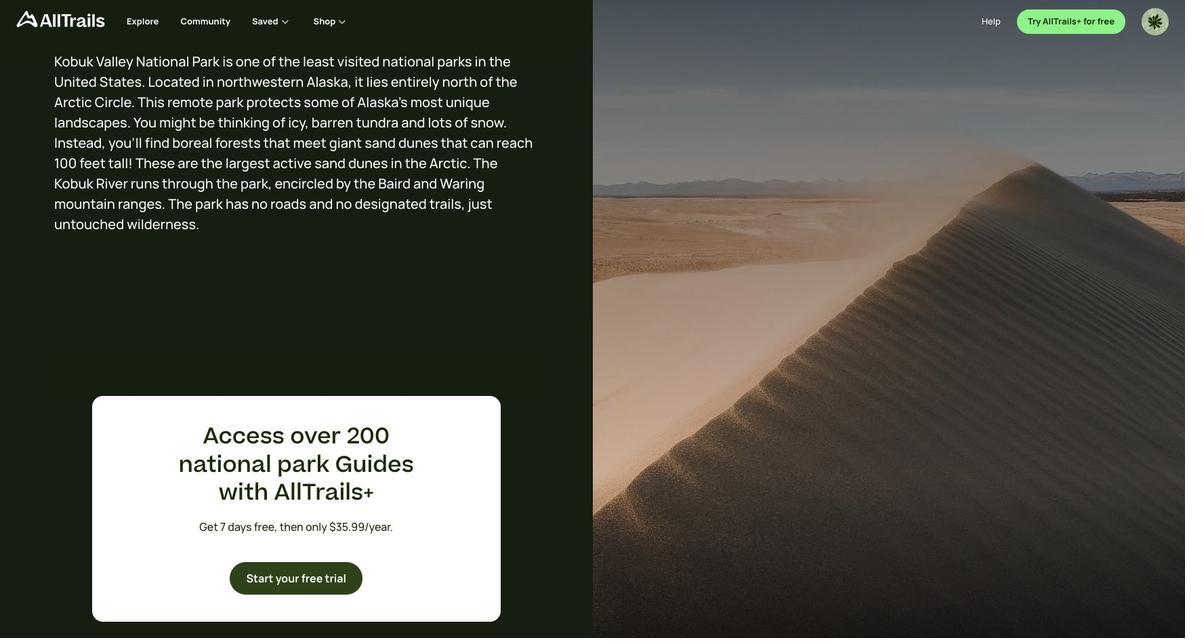 Task type: locate. For each thing, give the bounding box(es) containing it.
alltrails link
[[16, 11, 127, 33]]

0 vertical spatial national
[[383, 52, 435, 71]]

0 vertical spatial free
[[1098, 15, 1115, 27]]

0 horizontal spatial that
[[264, 134, 291, 152]]

1 vertical spatial park
[[195, 195, 223, 213]]

and
[[402, 113, 425, 132], [414, 174, 438, 193], [309, 195, 333, 213]]

free
[[1098, 15, 1115, 27], [302, 571, 323, 586]]

try
[[1028, 15, 1042, 27]]

0 horizontal spatial dunes
[[349, 154, 388, 172]]

2 vertical spatial and
[[309, 195, 333, 213]]

0 vertical spatial dunes
[[399, 134, 438, 152]]

that up arctic.
[[441, 134, 468, 152]]

encircled
[[275, 174, 334, 193]]

park left has
[[195, 195, 223, 213]]

close this dialog image
[[1150, 580, 1164, 593]]

the
[[474, 154, 498, 172], [168, 195, 193, 213]]

tall!
[[108, 154, 133, 172]]

landscapes.
[[54, 113, 131, 132]]

park
[[216, 93, 244, 111], [195, 195, 223, 213], [277, 449, 330, 481]]

north
[[442, 73, 478, 91]]

the up has
[[216, 174, 238, 193]]

alltrails+
[[1043, 15, 1082, 27], [274, 477, 374, 509]]

0 horizontal spatial free
[[302, 571, 323, 586]]

roads
[[271, 195, 307, 213]]

2 vertical spatial park
[[277, 449, 330, 481]]

alltrails+ up only
[[274, 477, 374, 509]]

lots
[[428, 113, 452, 132]]

circle.
[[95, 93, 135, 111]]

200
[[347, 420, 390, 453]]

in right parks
[[475, 52, 487, 71]]

the up "baird"
[[405, 154, 427, 172]]

with
[[219, 477, 269, 509]]

kobuk down the 100
[[54, 174, 93, 193]]

1 vertical spatial alltrails+
[[274, 477, 374, 509]]

and down most
[[402, 113, 425, 132]]

visited
[[337, 52, 380, 71]]

dunes
[[399, 134, 438, 152], [349, 154, 388, 172]]

reach
[[497, 134, 533, 152]]

runs
[[131, 174, 159, 193]]

for
[[1084, 15, 1096, 27]]

2 kobuk from the top
[[54, 174, 93, 193]]

shop
[[314, 15, 336, 27]]

0 vertical spatial alltrails+
[[1043, 15, 1082, 27]]

united
[[54, 73, 97, 91]]

national up entirely
[[383, 52, 435, 71]]

free right the for
[[1098, 15, 1115, 27]]

and up trails,
[[414, 174, 438, 193]]

$35.99/year.
[[330, 519, 393, 534]]

park up thinking at the left
[[216, 93, 244, 111]]

untouched
[[54, 215, 124, 233]]

dunes down giant
[[349, 154, 388, 172]]

alaska,
[[307, 73, 352, 91]]

0 vertical spatial sand
[[365, 134, 396, 152]]

sand down tundra
[[365, 134, 396, 152]]

most
[[411, 93, 443, 111]]

0 horizontal spatial in
[[203, 73, 214, 91]]

saved button
[[252, 0, 314, 43]]

no
[[252, 195, 268, 213], [336, 195, 352, 213]]

kobuk
[[54, 52, 93, 71], [54, 174, 93, 193]]

protects
[[246, 93, 301, 111]]

0 vertical spatial kobuk
[[54, 52, 93, 71]]

is
[[223, 52, 233, 71]]

1 vertical spatial national
[[179, 449, 272, 481]]

dunes down lots
[[399, 134, 438, 152]]

in down park
[[203, 73, 214, 91]]

arctic.
[[430, 154, 471, 172]]

snow.
[[471, 113, 507, 132]]

0 horizontal spatial sand
[[315, 154, 346, 172]]

giant
[[329, 134, 362, 152]]

2 vertical spatial in
[[391, 154, 403, 172]]

0 vertical spatial park
[[216, 93, 244, 111]]

alltrails+ left the for
[[1043, 15, 1082, 27]]

0 horizontal spatial no
[[252, 195, 268, 213]]

over
[[290, 420, 341, 453]]

in
[[475, 52, 487, 71], [203, 73, 214, 91], [391, 154, 403, 172]]

the up snow.
[[496, 73, 518, 91]]

kobuk valley national park is one of the least visited national parks in the united states. located in northwestern alaska, it lies entirely north of the arctic circle. this remote park protects some of alaska's most unique landscapes. you might be thinking of icy, barren tundra and lots of snow. instead, you'll find boreal forests that meet giant sand dunes that can reach 100 feet tall! these are the largest active sand dunes in the arctic. the kobuk river runs through the park, encircled by the baird and waring mountain ranges. the park has no roads and no designated trails, just untouched wilderness.
[[54, 52, 533, 233]]

the down through
[[168, 195, 193, 213]]

get
[[200, 519, 218, 534]]

start
[[246, 571, 274, 586]]

free left trial
[[302, 571, 323, 586]]

kobuk up united on the top of page
[[54, 52, 93, 71]]

in up "baird"
[[391, 154, 403, 172]]

1 vertical spatial the
[[168, 195, 193, 213]]

waring
[[440, 174, 485, 193]]

shop link
[[314, 0, 349, 43]]

1 horizontal spatial no
[[336, 195, 352, 213]]

0 horizontal spatial alltrails+
[[274, 477, 374, 509]]

1 horizontal spatial national
[[383, 52, 435, 71]]

of right north
[[480, 73, 493, 91]]

national inside kobuk valley national park is one of the least visited national parks in the united states. located in northwestern alaska, it lies entirely north of the arctic circle. this remote park protects some of alaska's most unique landscapes. you might be thinking of icy, barren tundra and lots of snow. instead, you'll find boreal forests that meet giant sand dunes that can reach 100 feet tall! these are the largest active sand dunes in the arctic. the kobuk river runs through the park, encircled by the baird and waring mountain ranges. the park has no roads and no designated trails, just untouched wilderness.
[[383, 52, 435, 71]]

mountain
[[54, 195, 115, 213]]

access over 200 national park guides with alltrails+
[[179, 420, 414, 509]]

1 vertical spatial free
[[302, 571, 323, 586]]

unique
[[446, 93, 490, 111]]

try alltrails+ for free link
[[1018, 9, 1126, 34]]

no down the by
[[336, 195, 352, 213]]

community
[[181, 15, 231, 27]]

1 vertical spatial sand
[[315, 154, 346, 172]]

start your free trial button
[[230, 562, 363, 595]]

baird
[[378, 174, 411, 193]]

park up get 7 days free, then only $35.99/year.
[[277, 449, 330, 481]]

remote
[[167, 93, 213, 111]]

2 horizontal spatial in
[[475, 52, 487, 71]]

1 horizontal spatial that
[[441, 134, 468, 152]]

sand
[[365, 134, 396, 152], [315, 154, 346, 172]]

trial
[[325, 571, 347, 586]]

then
[[280, 519, 304, 534]]

of down it
[[342, 93, 355, 111]]

that up active on the left top of page
[[264, 134, 291, 152]]

1 horizontal spatial dunes
[[399, 134, 438, 152]]

1 horizontal spatial the
[[474, 154, 498, 172]]

saved link
[[252, 0, 292, 43]]

start your free trial
[[246, 571, 347, 586]]

sand up the by
[[315, 154, 346, 172]]

0 horizontal spatial national
[[179, 449, 272, 481]]

1 vertical spatial in
[[203, 73, 214, 91]]

no down park,
[[252, 195, 268, 213]]

1 vertical spatial kobuk
[[54, 174, 93, 193]]

that
[[264, 134, 291, 152], [441, 134, 468, 152]]

the down can
[[474, 154, 498, 172]]

states.
[[100, 73, 145, 91]]

dialog
[[0, 0, 1186, 638]]

0 vertical spatial and
[[402, 113, 425, 132]]

national up 7
[[179, 449, 272, 481]]

one
[[236, 52, 260, 71]]

barren
[[312, 113, 354, 132]]

and down encircled
[[309, 195, 333, 213]]



Task type: vqa. For each thing, say whether or not it's contained in the screenshot.
BACKPACKING
no



Task type: describe. For each thing, give the bounding box(es) containing it.
only
[[306, 519, 327, 534]]

saved
[[252, 15, 278, 27]]

get 7 days free, then only $35.99/year.
[[200, 519, 393, 534]]

100
[[54, 154, 77, 172]]

it
[[355, 73, 364, 91]]

thinking
[[218, 113, 270, 132]]

1 that from the left
[[264, 134, 291, 152]]

ranges.
[[118, 195, 166, 213]]

0 vertical spatial the
[[474, 154, 498, 172]]

7
[[220, 519, 226, 534]]

1 kobuk from the top
[[54, 52, 93, 71]]

largest
[[226, 154, 270, 172]]

boreal
[[172, 134, 213, 152]]

park
[[192, 52, 220, 71]]

some
[[304, 93, 339, 111]]

kendall image
[[1143, 8, 1170, 35]]

might
[[159, 113, 196, 132]]

alltrails+ inside access over 200 national park guides with alltrails+
[[274, 477, 374, 509]]

these
[[136, 154, 175, 172]]

through
[[162, 174, 214, 193]]

your
[[276, 571, 299, 586]]

the right the by
[[354, 174, 376, 193]]

of right the one
[[263, 52, 276, 71]]

alaska's
[[358, 93, 408, 111]]

be
[[199, 113, 215, 132]]

1 no from the left
[[252, 195, 268, 213]]

located
[[148, 73, 200, 91]]

parks
[[438, 52, 472, 71]]

the left least
[[279, 52, 300, 71]]

meet
[[293, 134, 327, 152]]

light and shadow neatly divide two sides of a sand dune. wind carries sand from the top. image
[[593, 0, 1186, 638]]

days
[[228, 519, 252, 534]]

guides
[[335, 449, 414, 481]]

you'll
[[108, 134, 142, 152]]

can
[[471, 134, 494, 152]]

tundra
[[356, 113, 399, 132]]

northwestern
[[217, 73, 304, 91]]

by
[[336, 174, 351, 193]]

least
[[303, 52, 335, 71]]

0 vertical spatial in
[[475, 52, 487, 71]]

explore
[[127, 15, 159, 27]]

try alltrails+ for free
[[1028, 15, 1115, 27]]

free inside button
[[302, 571, 323, 586]]

find
[[145, 134, 170, 152]]

are
[[178, 154, 198, 172]]

of left 'icy,'
[[273, 113, 286, 132]]

river
[[96, 174, 128, 193]]

instead,
[[54, 134, 106, 152]]

entirely
[[391, 73, 440, 91]]

1 vertical spatial and
[[414, 174, 438, 193]]

1 horizontal spatial alltrails+
[[1043, 15, 1082, 27]]

explore link
[[127, 0, 159, 43]]

access
[[203, 420, 285, 453]]

has
[[226, 195, 249, 213]]

help link
[[982, 8, 1001, 35]]

1 horizontal spatial sand
[[365, 134, 396, 152]]

trails,
[[430, 195, 465, 213]]

arctic
[[54, 93, 92, 111]]

icy,
[[288, 113, 309, 132]]

lies
[[366, 73, 388, 91]]

you
[[134, 113, 157, 132]]

alltrails image
[[16, 11, 105, 27]]

the right parks
[[489, 52, 511, 71]]

of down unique on the top left of page
[[455, 113, 468, 132]]

2 that from the left
[[441, 134, 468, 152]]

community link
[[181, 0, 231, 43]]

this
[[138, 93, 165, 111]]

forests
[[215, 134, 261, 152]]

national
[[136, 52, 189, 71]]

the right 'are'
[[201, 154, 223, 172]]

free,
[[254, 519, 278, 534]]

national inside access over 200 national park guides with alltrails+
[[179, 449, 272, 481]]

wilderness.
[[127, 215, 200, 233]]

1 horizontal spatial in
[[391, 154, 403, 172]]

shop button
[[314, 0, 349, 43]]

1 horizontal spatial free
[[1098, 15, 1115, 27]]

1 vertical spatial dunes
[[349, 154, 388, 172]]

park inside access over 200 national park guides with alltrails+
[[277, 449, 330, 481]]

just
[[468, 195, 493, 213]]

help
[[982, 15, 1001, 27]]

0 horizontal spatial the
[[168, 195, 193, 213]]

designated
[[355, 195, 427, 213]]

2 no from the left
[[336, 195, 352, 213]]

active
[[273, 154, 312, 172]]



